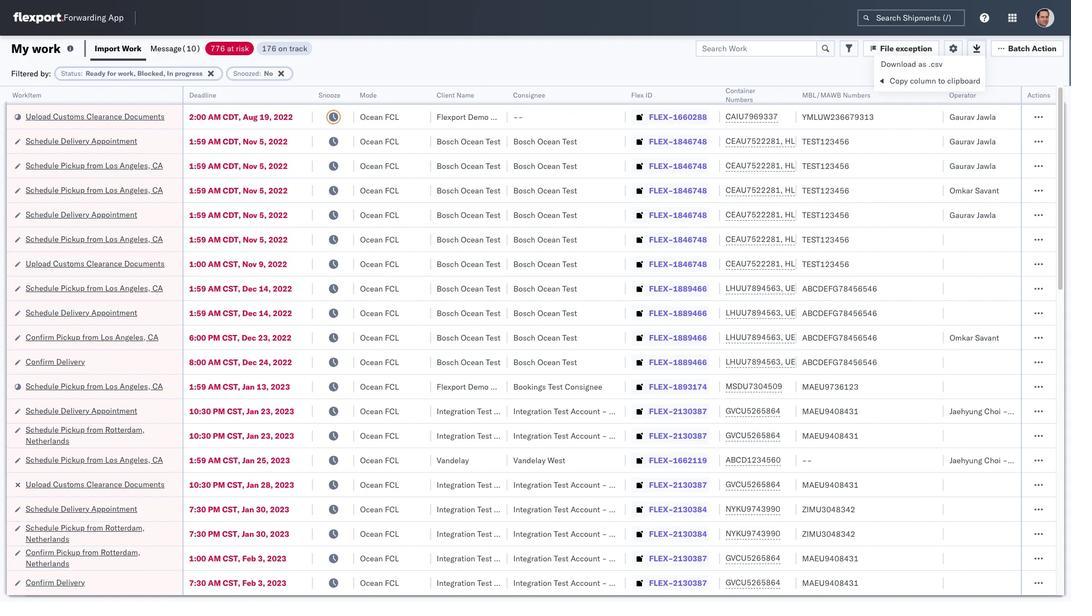 Task type: vqa. For each thing, say whether or not it's contained in the screenshot.
Pst, for Confirm Pickup from Los Angeles, CA
no



Task type: locate. For each thing, give the bounding box(es) containing it.
cst, down 1:59 am cst, jan 13, 2023
[[227, 406, 245, 416]]

10:30 down 1:59 am cst, jan 13, 2023
[[189, 406, 211, 416]]

dec
[[242, 284, 257, 294], [242, 308, 257, 318], [242, 333, 256, 343], [242, 357, 257, 367]]

resize handle column header for client name
[[494, 86, 508, 603]]

deadline button
[[184, 89, 302, 100]]

confirm pickup from rotterdam, netherlands link
[[26, 547, 168, 569]]

pm down 1:59 am cst, jan 13, 2023
[[213, 406, 225, 416]]

pm down 1:59 am cst, jan 25, 2023
[[213, 480, 225, 490]]

pm for schedule delivery appointment button corresponding to 7:30 pm cst, jan 30, 2023
[[208, 505, 220, 515]]

1 vertical spatial 7:30 pm cst, jan 30, 2023
[[189, 529, 289, 539]]

4 gaurav from the top
[[950, 210, 975, 220]]

5 5, from the top
[[259, 235, 267, 245]]

numbers for mbl/mawb numbers
[[843, 91, 870, 99]]

2 vertical spatial clearance
[[86, 480, 122, 490]]

4 ceau7522281, hlxu6269489, hlxu8034992 from the top
[[726, 210, 899, 220]]

los for second 'schedule pickup from los angeles, ca' button from the top of the page
[[105, 185, 118, 195]]

uetu5238478 for schedule delivery appointment
[[785, 308, 840, 318]]

confirm delivery button for 7:30 am cst, feb 3, 2023
[[26, 577, 85, 589]]

2 uetu5238478 from the top
[[785, 308, 840, 318]]

1 hlxu8034992 from the top
[[844, 136, 899, 146]]

1 vertical spatial rotterdam,
[[105, 523, 145, 533]]

1 hlxu6269489, from the top
[[785, 136, 842, 146]]

1 vertical spatial 14,
[[259, 308, 271, 318]]

6 schedule pickup from los angeles, ca button from the top
[[26, 454, 163, 467]]

1 vertical spatial schedule pickup from rotterdam, netherlands link
[[26, 522, 168, 545]]

numbers up ymluw236679313
[[843, 91, 870, 99]]

flex-2130384 for schedule pickup from rotterdam, netherlands
[[649, 529, 707, 539]]

5 hlxu8034992 from the top
[[844, 234, 899, 244]]

1 integration test account - karl lagerfeld from the top
[[513, 406, 659, 416]]

10 fcl from the top
[[385, 333, 399, 343]]

3 flex-2130387 from the top
[[649, 480, 707, 490]]

consignee inside consignee button
[[513, 91, 545, 99]]

0 vertical spatial zimu3048342
[[802, 505, 855, 515]]

lhuu7894563, uetu5238478 for schedule delivery appointment
[[726, 308, 840, 318]]

1 vertical spatial upload customs clearance documents button
[[26, 258, 165, 270]]

2 1889466 from the top
[[673, 308, 707, 318]]

netherlands inside the confirm pickup from rotterdam, netherlands
[[26, 559, 69, 569]]

2130387 for confirm pickup from rotterdam, netherlands
[[673, 554, 707, 564]]

3, up 7:30 am cst, feb 3, 2023
[[258, 554, 265, 564]]

0 vertical spatial schedule pickup from rotterdam, netherlands
[[26, 425, 145, 446]]

1 2130384 from the top
[[673, 505, 707, 515]]

0 vertical spatial upload customs clearance documents
[[26, 111, 165, 121]]

0 vertical spatial customs
[[53, 111, 84, 121]]

2 vertical spatial documents
[[124, 480, 165, 490]]

1 vertical spatial 2130384
[[673, 529, 707, 539]]

ca
[[152, 160, 163, 170], [152, 185, 163, 195], [152, 234, 163, 244], [152, 283, 163, 293], [148, 332, 159, 342], [152, 381, 163, 391], [152, 455, 163, 465]]

1 vertical spatial flex-2130384
[[649, 529, 707, 539]]

mode
[[360, 91, 377, 99]]

1660288
[[673, 112, 707, 122]]

1:59
[[189, 136, 206, 146], [189, 161, 206, 171], [189, 186, 206, 196], [189, 210, 206, 220], [189, 235, 206, 245], [189, 284, 206, 294], [189, 308, 206, 318], [189, 382, 206, 392], [189, 456, 206, 466]]

0 vertical spatial 1:00
[[189, 259, 206, 269]]

pm
[[208, 333, 220, 343], [213, 406, 225, 416], [213, 431, 225, 441], [213, 480, 225, 490], [208, 505, 220, 515], [208, 529, 220, 539]]

2023 right 13,
[[271, 382, 290, 392]]

flexport for -
[[437, 112, 466, 122]]

0 vertical spatial feb
[[242, 554, 256, 564]]

flexport demo consignee for --
[[437, 112, 528, 122]]

2 vandelay from the left
[[513, 456, 546, 466]]

2023 up 1:59 am cst, jan 25, 2023
[[275, 431, 294, 441]]

track
[[289, 43, 307, 53]]

3 ocean fcl from the top
[[360, 161, 399, 171]]

0 horizontal spatial --
[[513, 112, 523, 122]]

confirm inside the confirm pickup from rotterdam, netherlands
[[26, 548, 54, 558]]

schedule delivery appointment button
[[26, 135, 137, 148], [26, 209, 137, 221], [26, 307, 137, 319], [26, 405, 137, 418], [26, 504, 137, 516]]

14, up 6:00 pm cst, dec 23, 2022
[[259, 308, 271, 318]]

1 feb from the top
[[242, 554, 256, 564]]

rotterdam, inside the confirm pickup from rotterdam, netherlands
[[101, 548, 140, 558]]

2023
[[271, 382, 290, 392], [275, 406, 294, 416], [275, 431, 294, 441], [271, 456, 290, 466], [275, 480, 294, 490], [270, 505, 289, 515], [270, 529, 289, 539], [267, 554, 287, 564], [267, 578, 287, 588]]

confirm delivery link
[[26, 356, 85, 367], [26, 577, 85, 588]]

1 lhuu7894563, uetu5238478 from the top
[[726, 283, 840, 293]]

--
[[513, 112, 523, 122], [802, 456, 812, 466]]

2 vertical spatial rotterdam,
[[101, 548, 140, 558]]

1 vertical spatial 1:59 am cst, dec 14, 2022
[[189, 308, 292, 318]]

pm up 1:59 am cst, jan 25, 2023
[[213, 431, 225, 441]]

delivery for 10:30 pm cst, jan 23, 2023
[[61, 406, 89, 416]]

numbers down container
[[726, 95, 753, 104]]

nyku9743990 for schedule pickup from rotterdam, netherlands
[[726, 529, 781, 539]]

dec left "24,"
[[242, 357, 257, 367]]

2130384
[[673, 505, 707, 515], [673, 529, 707, 539]]

0 vertical spatial upload
[[26, 111, 51, 121]]

5 schedule from the top
[[26, 234, 59, 244]]

lhuu7894563, uetu5238478
[[726, 283, 840, 293], [726, 308, 840, 318], [726, 333, 840, 343], [726, 357, 840, 367]]

1:00 am cst, feb 3, 2023
[[189, 554, 287, 564]]

savant for lhuu7894563, uetu5238478
[[975, 333, 999, 343]]

1 vertical spatial 30,
[[256, 529, 268, 539]]

confirm delivery button down confirm pickup from los angeles, ca "button"
[[26, 356, 85, 369]]

0 vertical spatial flexport demo consignee
[[437, 112, 528, 122]]

ca for 2nd schedule pickup from los angeles, ca link from the bottom of the page
[[152, 381, 163, 391]]

7:30 pm cst, jan 30, 2023 up 1:00 am cst, feb 3, 2023
[[189, 529, 289, 539]]

pm right "6:00"
[[208, 333, 220, 343]]

snoozed
[[233, 69, 259, 77]]

3 integration test account - karl lagerfeld from the top
[[513, 480, 659, 490]]

dec down the "1:00 am cst, nov 9, 2022" on the top left of page
[[242, 284, 257, 294]]

flex-1846748
[[649, 136, 707, 146], [649, 161, 707, 171], [649, 186, 707, 196], [649, 210, 707, 220], [649, 235, 707, 245], [649, 259, 707, 269]]

omkar for ceau7522281, hlxu6269489, hlxu8034992
[[950, 186, 973, 196]]

confirm delivery down the confirm pickup from rotterdam, netherlands
[[26, 578, 85, 588]]

1 clearance from the top
[[86, 111, 122, 121]]

dec for schedule pickup from los angeles, ca
[[242, 284, 257, 294]]

10:30 up 1:59 am cst, jan 25, 2023
[[189, 431, 211, 441]]

confirm delivery for 7:30 am cst, feb 3, 2023
[[26, 578, 85, 588]]

0 vertical spatial rotterdam,
[[105, 425, 145, 435]]

23, up "24,"
[[258, 333, 270, 343]]

3 netherlands from the top
[[26, 559, 69, 569]]

1 vertical spatial upload
[[26, 259, 51, 269]]

2 vertical spatial 7:30
[[189, 578, 206, 588]]

flex-1660288 button
[[631, 109, 709, 125], [631, 109, 709, 125]]

omkar
[[950, 186, 973, 196], [950, 333, 973, 343]]

cst, left 9,
[[223, 259, 240, 269]]

confirm delivery down confirm pickup from los angeles, ca "button"
[[26, 357, 85, 367]]

1 30, from the top
[[256, 505, 268, 515]]

1 upload customs clearance documents button from the top
[[26, 111, 165, 123]]

3 1:59 am cdt, nov 5, 2022 from the top
[[189, 186, 288, 196]]

6 ceau7522281, hlxu6269489, hlxu8034992 from the top
[[726, 259, 899, 269]]

2130384 for schedule pickup from rotterdam, netherlands
[[673, 529, 707, 539]]

1 horizontal spatial :
[[259, 69, 261, 77]]

client name
[[437, 91, 474, 99]]

gvcu5265864 for schedule delivery appointment
[[726, 406, 781, 416]]

flexport
[[437, 112, 466, 122], [437, 382, 466, 392]]

los for 3rd 'schedule pickup from los angeles, ca' button
[[105, 234, 118, 244]]

2 confirm delivery from the top
[[26, 578, 85, 588]]

1 schedule delivery appointment link from the top
[[26, 135, 137, 146]]

(10)
[[182, 43, 201, 53]]

0 vertical spatial upload customs clearance documents button
[[26, 111, 165, 123]]

2 vertical spatial customs
[[53, 480, 84, 490]]

cst, up 1:59 am cst, jan 13, 2023
[[223, 357, 240, 367]]

0 vertical spatial flexport
[[437, 112, 466, 122]]

1 schedule pickup from los angeles, ca link from the top
[[26, 160, 163, 171]]

1:00 for 1:00 am cst, nov 9, 2022
[[189, 259, 206, 269]]

0 vertical spatial nyku9743990
[[726, 504, 781, 514]]

clearance for 2:00 am cdt, aug 19, 2022
[[86, 111, 122, 121]]

maeu9408431 for confirm delivery
[[802, 578, 859, 588]]

10:30 pm cst, jan 23, 2023 up 1:59 am cst, jan 25, 2023
[[189, 431, 294, 441]]

los inside "button"
[[101, 332, 113, 342]]

4 1889466 from the top
[[673, 357, 707, 367]]

1 vertical spatial 1:00
[[189, 554, 206, 564]]

-
[[513, 112, 518, 122], [518, 112, 523, 122], [602, 406, 607, 416], [1003, 406, 1008, 416], [602, 431, 607, 441], [802, 456, 807, 466], [807, 456, 812, 466], [602, 480, 607, 490], [602, 505, 607, 515], [602, 529, 607, 539], [602, 554, 607, 564], [602, 578, 607, 588]]

resize handle column header for consignee
[[612, 86, 626, 603]]

name
[[457, 91, 474, 99]]

netherlands for 10:30
[[26, 436, 69, 446]]

pm up 1:00 am cst, feb 3, 2023
[[208, 529, 220, 539]]

lhuu7894563, for schedule pickup from los angeles, ca
[[726, 283, 783, 293]]

0 horizontal spatial numbers
[[726, 95, 753, 104]]

angeles,
[[120, 160, 150, 170], [120, 185, 150, 195], [120, 234, 150, 244], [120, 283, 150, 293], [115, 332, 146, 342], [120, 381, 150, 391], [120, 455, 150, 465]]

1 vertical spatial savant
[[975, 333, 999, 343]]

numbers inside button
[[843, 91, 870, 99]]

Search Work text field
[[696, 40, 817, 57]]

1 vertical spatial --
[[802, 456, 812, 466]]

1889466 for schedule pickup from los angeles, ca
[[673, 284, 707, 294]]

30, down '28,'
[[256, 505, 268, 515]]

list box
[[874, 56, 985, 91]]

4 abcdefg78456546 from the top
[[802, 357, 877, 367]]

flexport. image
[[13, 12, 64, 23]]

1 vertical spatial customs
[[53, 259, 84, 269]]

confirm delivery button for 8:00 am cst, dec 24, 2022
[[26, 356, 85, 369]]

2 appointment from the top
[[91, 209, 137, 220]]

netherlands for 1:00
[[26, 559, 69, 569]]

confirm pickup from los angeles, ca
[[26, 332, 159, 342]]

jawla
[[977, 112, 996, 122], [977, 136, 996, 146], [977, 161, 996, 171], [977, 210, 996, 220]]

30, up 1:00 am cst, feb 3, 2023
[[256, 529, 268, 539]]

confirm delivery for 8:00 am cst, dec 24, 2022
[[26, 357, 85, 367]]

vandelay
[[437, 456, 469, 466], [513, 456, 546, 466]]

mode button
[[355, 89, 420, 100]]

2 zimu3048342 from the top
[[802, 529, 855, 539]]

confirm for 8:00
[[26, 357, 54, 367]]

clipboard
[[947, 76, 981, 86]]

resize handle column header
[[169, 86, 182, 603], [300, 86, 313, 603], [341, 86, 355, 603], [418, 86, 431, 603], [494, 86, 508, 603], [612, 86, 626, 603], [707, 86, 720, 603], [783, 86, 797, 603], [931, 86, 944, 603], [1007, 86, 1021, 603], [1043, 86, 1056, 603]]

confirm delivery link down confirm pickup from los angeles, ca "button"
[[26, 356, 85, 367]]

flex-1660288
[[649, 112, 707, 122]]

savant for ceau7522281, hlxu6269489, hlxu8034992
[[975, 186, 999, 196]]

9 ocean fcl from the top
[[360, 308, 399, 318]]

delivery for 7:30 pm cst, jan 30, 2023
[[61, 504, 89, 514]]

at
[[227, 43, 234, 53]]

upload customs clearance documents for 2:00
[[26, 111, 165, 121]]

by:
[[40, 68, 51, 78]]

2023 right '28,'
[[275, 480, 294, 490]]

upload customs clearance documents button
[[26, 111, 165, 123], [26, 258, 165, 270]]

5 ceau7522281, from the top
[[726, 234, 783, 244]]

: for snoozed
[[259, 69, 261, 77]]

4 lhuu7894563, from the top
[[726, 357, 783, 367]]

7:30 up 1:00 am cst, feb 3, 2023
[[189, 529, 206, 539]]

1 vertical spatial confirm delivery
[[26, 578, 85, 588]]

6 flex-1846748 from the top
[[649, 259, 707, 269]]

2 lhuu7894563, uetu5238478 from the top
[[726, 308, 840, 318]]

7:30 pm cst, jan 30, 2023 for schedule pickup from rotterdam, netherlands
[[189, 529, 289, 539]]

upload customs clearance documents link for 1:00 am cst, nov 9, 2022
[[26, 258, 165, 269]]

2023 right 25,
[[271, 456, 290, 466]]

0 vertical spatial 2130384
[[673, 505, 707, 515]]

2 schedule from the top
[[26, 160, 59, 170]]

ceau7522281, hlxu6269489, hlxu8034992
[[726, 136, 899, 146], [726, 161, 899, 171], [726, 185, 899, 195], [726, 210, 899, 220], [726, 234, 899, 244], [726, 259, 899, 269]]

1 vertical spatial demo
[[468, 382, 489, 392]]

flex-1893174 button
[[631, 379, 709, 395], [631, 379, 709, 395]]

2 10:30 from the top
[[189, 431, 211, 441]]

cst, down 1:59 am cst, jan 25, 2023
[[227, 480, 245, 490]]

0 vertical spatial 3,
[[258, 554, 265, 564]]

feb down 1:00 am cst, feb 3, 2023
[[242, 578, 256, 588]]

schedule delivery appointment link for 10:30 pm cst, jan 23, 2023
[[26, 405, 137, 416]]

cst, up '8:00 am cst, dec 24, 2022'
[[222, 333, 240, 343]]

1 vertical spatial feb
[[242, 578, 256, 588]]

bosch
[[437, 136, 459, 146], [513, 136, 535, 146], [437, 161, 459, 171], [513, 161, 535, 171], [437, 186, 459, 196], [513, 186, 535, 196], [437, 210, 459, 220], [513, 210, 535, 220], [437, 235, 459, 245], [513, 235, 535, 245], [437, 259, 459, 269], [513, 259, 535, 269], [437, 284, 459, 294], [513, 284, 535, 294], [437, 308, 459, 318], [513, 308, 535, 318], [437, 333, 459, 343], [513, 333, 535, 343], [437, 357, 459, 367], [513, 357, 535, 367]]

2 14, from the top
[[259, 308, 271, 318]]

1 1:59 from the top
[[189, 136, 206, 146]]

10:30 pm cst, jan 23, 2023 down 1:59 am cst, jan 13, 2023
[[189, 406, 294, 416]]

1 vertical spatial zimu3048342
[[802, 529, 855, 539]]

5 gvcu5265864 from the top
[[726, 578, 781, 588]]

1 vertical spatial nyku9743990
[[726, 529, 781, 539]]

5 test123456 from the top
[[802, 235, 849, 245]]

11 fcl from the top
[[385, 357, 399, 367]]

abcdefg78456546 for schedule delivery appointment
[[802, 308, 877, 318]]

0 vertical spatial clearance
[[86, 111, 122, 121]]

0 vertical spatial netherlands
[[26, 436, 69, 446]]

delivery for 8:00 am cst, dec 24, 2022
[[56, 357, 85, 367]]

1 demo from the top
[[468, 112, 489, 122]]

3 maeu9408431 from the top
[[802, 480, 859, 490]]

13 am from the top
[[208, 554, 221, 564]]

5,
[[259, 136, 267, 146], [259, 161, 267, 171], [259, 186, 267, 196], [259, 210, 267, 220], [259, 235, 267, 245]]

hlxu6269489,
[[785, 136, 842, 146], [785, 161, 842, 171], [785, 185, 842, 195], [785, 210, 842, 220], [785, 234, 842, 244], [785, 259, 842, 269]]

1 vertical spatial netherlands
[[26, 534, 69, 544]]

delivery for 7:30 am cst, feb 3, 2023
[[56, 578, 85, 588]]

1 confirm from the top
[[26, 332, 54, 342]]

flexport demo consignee for bookings test consignee
[[437, 382, 528, 392]]

batch
[[1008, 43, 1030, 53]]

6 schedule from the top
[[26, 283, 59, 293]]

vandelay for vandelay
[[437, 456, 469, 466]]

4 schedule pickup from los angeles, ca link from the top
[[26, 283, 163, 294]]

documents
[[124, 111, 165, 121], [124, 259, 165, 269], [124, 480, 165, 490]]

ca inside "button"
[[148, 332, 159, 342]]

from inside the confirm pickup from rotterdam, netherlands
[[82, 548, 99, 558]]

8:00 am cst, dec 24, 2022
[[189, 357, 292, 367]]

flex id
[[631, 91, 652, 99]]

0 vertical spatial 30,
[[256, 505, 268, 515]]

0 vertical spatial 7:30
[[189, 505, 206, 515]]

0 vertical spatial 10:30
[[189, 406, 211, 416]]

schedule pickup from rotterdam, netherlands for 7:30 pm cst, jan 30, 2023
[[26, 523, 145, 544]]

1:59 am cst, dec 14, 2022 down the "1:00 am cst, nov 9, 2022" on the top left of page
[[189, 284, 292, 294]]

2:00
[[189, 112, 206, 122]]

23, down 13,
[[261, 406, 273, 416]]

bookings
[[513, 382, 546, 392]]

2 vertical spatial upload customs clearance documents
[[26, 480, 165, 490]]

1 vertical spatial confirm delivery button
[[26, 577, 85, 589]]

4 hlxu8034992 from the top
[[844, 210, 899, 220]]

confirm delivery link down the confirm pickup from rotterdam, netherlands
[[26, 577, 85, 588]]

1 vertical spatial flexport
[[437, 382, 466, 392]]

confirm delivery button down the confirm pickup from rotterdam, netherlands
[[26, 577, 85, 589]]

1 vertical spatial omkar savant
[[950, 333, 999, 343]]

ocean
[[360, 112, 383, 122], [360, 136, 383, 146], [461, 136, 484, 146], [537, 136, 560, 146], [360, 161, 383, 171], [461, 161, 484, 171], [537, 161, 560, 171], [360, 186, 383, 196], [461, 186, 484, 196], [537, 186, 560, 196], [360, 210, 383, 220], [461, 210, 484, 220], [537, 210, 560, 220], [360, 235, 383, 245], [461, 235, 484, 245], [537, 235, 560, 245], [360, 259, 383, 269], [461, 259, 484, 269], [537, 259, 560, 269], [360, 284, 383, 294], [461, 284, 484, 294], [537, 284, 560, 294], [360, 308, 383, 318], [461, 308, 484, 318], [537, 308, 560, 318], [360, 333, 383, 343], [461, 333, 484, 343], [537, 333, 560, 343], [360, 357, 383, 367], [461, 357, 484, 367], [537, 357, 560, 367], [360, 382, 383, 392], [360, 406, 383, 416], [360, 431, 383, 441], [360, 456, 383, 466], [360, 480, 383, 490], [360, 505, 383, 515], [360, 529, 383, 539], [360, 554, 383, 564], [360, 578, 383, 588]]

7:30 down 1:00 am cst, feb 3, 2023
[[189, 578, 206, 588]]

0 vertical spatial confirm delivery
[[26, 357, 85, 367]]

3 appointment from the top
[[91, 308, 137, 318]]

clearance
[[86, 111, 122, 121], [86, 259, 122, 269], [86, 480, 122, 490]]

pm down 10:30 pm cst, jan 28, 2023
[[208, 505, 220, 515]]

1:59 am cst, dec 14, 2022 for schedule delivery appointment
[[189, 308, 292, 318]]

-- right 'abcd1234560'
[[802, 456, 812, 466]]

6 hlxu6269489, from the top
[[785, 259, 842, 269]]

0 vertical spatial schedule pickup from rotterdam, netherlands button
[[26, 424, 168, 448]]

10:30 down 1:59 am cst, jan 25, 2023
[[189, 480, 211, 490]]

2 gvcu5265864 from the top
[[726, 431, 781, 441]]

-- down consignee button
[[513, 112, 523, 122]]

2 schedule pickup from rotterdam, netherlands link from the top
[[26, 522, 168, 545]]

16 ocean fcl from the top
[[360, 480, 399, 490]]

15 fcl from the top
[[385, 456, 399, 466]]

cst, down the "1:00 am cst, nov 9, 2022" on the top left of page
[[223, 284, 240, 294]]

3, down 1:00 am cst, feb 3, 2023
[[258, 578, 265, 588]]

1 vertical spatial confirm delivery link
[[26, 577, 85, 588]]

feb up 7:30 am cst, feb 3, 2023
[[242, 554, 256, 564]]

gaurav
[[950, 112, 975, 122], [950, 136, 975, 146], [950, 161, 975, 171], [950, 210, 975, 220]]

numbers for container numbers
[[726, 95, 753, 104]]

3, for 1:00 am cst, feb 3, 2023
[[258, 554, 265, 564]]

3 schedule delivery appointment link from the top
[[26, 307, 137, 318]]

maeu9408431
[[802, 406, 859, 416], [802, 431, 859, 441], [802, 480, 859, 490], [802, 554, 859, 564], [802, 578, 859, 588]]

cst, up 1:00 am cst, feb 3, 2023
[[222, 529, 240, 539]]

10 resize handle column header from the left
[[1007, 86, 1021, 603]]

import work
[[95, 43, 141, 53]]

work
[[122, 43, 141, 53]]

2 omkar from the top
[[950, 333, 973, 343]]

2 vertical spatial 23,
[[261, 431, 273, 441]]

feb for 7:30 am cst, feb 3, 2023
[[242, 578, 256, 588]]

omkar savant
[[950, 186, 999, 196], [950, 333, 999, 343]]

2 vertical spatial upload
[[26, 480, 51, 490]]

0 vertical spatial schedule pickup from rotterdam, netherlands link
[[26, 424, 168, 447]]

1 vertical spatial flexport demo consignee
[[437, 382, 528, 392]]

flex-1889466 for confirm delivery
[[649, 357, 707, 367]]

2 schedule delivery appointment link from the top
[[26, 209, 137, 220]]

netherlands
[[26, 436, 69, 446], [26, 534, 69, 544], [26, 559, 69, 569]]

3 fcl from the top
[[385, 161, 399, 171]]

1:00 for 1:00 am cst, feb 3, 2023
[[189, 554, 206, 564]]

0 vertical spatial 1:59 am cst, dec 14, 2022
[[189, 284, 292, 294]]

demo for bookings
[[468, 382, 489, 392]]

flex-1662119 button
[[631, 453, 709, 468], [631, 453, 709, 468]]

delivery for 1:59 am cdt, nov 5, 2022
[[61, 209, 89, 220]]

0 vertical spatial omkar
[[950, 186, 973, 196]]

schedule pickup from rotterdam, netherlands button
[[26, 424, 168, 448], [26, 522, 168, 546]]

abcdefg78456546 for schedule pickup from los angeles, ca
[[802, 284, 877, 294]]

lhuu7894563, for confirm delivery
[[726, 357, 783, 367]]

1 confirm delivery button from the top
[[26, 356, 85, 369]]

flex-1889466 button
[[631, 281, 709, 297], [631, 281, 709, 297], [631, 305, 709, 321], [631, 305, 709, 321], [631, 330, 709, 346], [631, 330, 709, 346], [631, 355, 709, 370], [631, 355, 709, 370]]

4 appointment from the top
[[91, 406, 137, 416]]

7:30 down 10:30 pm cst, jan 28, 2023
[[189, 505, 206, 515]]

6 integration from the top
[[513, 554, 552, 564]]

forwarding app link
[[13, 12, 124, 23]]

0 vertical spatial confirm delivery link
[[26, 356, 85, 367]]

vandelay for vandelay west
[[513, 456, 546, 466]]

4 schedule from the top
[[26, 209, 59, 220]]

2 vertical spatial netherlands
[[26, 559, 69, 569]]

numbers inside container numbers
[[726, 95, 753, 104]]

1 schedule pickup from los angeles, ca button from the top
[[26, 160, 163, 172]]

1 vertical spatial schedule pickup from rotterdam, netherlands
[[26, 523, 145, 544]]

abcd1234560
[[726, 455, 781, 465]]

17 flex- from the top
[[649, 505, 673, 515]]

1 vertical spatial schedule pickup from rotterdam, netherlands button
[[26, 522, 168, 546]]

cst,
[[223, 259, 240, 269], [223, 284, 240, 294], [223, 308, 240, 318], [222, 333, 240, 343], [223, 357, 240, 367], [223, 382, 240, 392], [227, 406, 245, 416], [227, 431, 245, 441], [223, 456, 240, 466], [227, 480, 245, 490], [222, 505, 240, 515], [222, 529, 240, 539], [223, 554, 240, 564], [223, 578, 240, 588]]

confirm delivery link for 8:00
[[26, 356, 85, 367]]

1 vertical spatial upload customs clearance documents link
[[26, 258, 165, 269]]

3,
[[258, 554, 265, 564], [258, 578, 265, 588]]

1 vertical spatial 10:30 pm cst, jan 23, 2023
[[189, 431, 294, 441]]

2 test123456 from the top
[[802, 161, 849, 171]]

0 vertical spatial omkar savant
[[950, 186, 999, 196]]

import
[[95, 43, 120, 53]]

14, down 9,
[[259, 284, 271, 294]]

6:00
[[189, 333, 206, 343]]

1 vertical spatial 7:30
[[189, 529, 206, 539]]

1 vertical spatial documents
[[124, 259, 165, 269]]

demo left bookings at the bottom of the page
[[468, 382, 489, 392]]

1:59 am cst, dec 14, 2022 up 6:00 pm cst, dec 23, 2022
[[189, 308, 292, 318]]

7:30 pm cst, jan 30, 2023 for schedule delivery appointment
[[189, 505, 289, 515]]

4 2130387 from the top
[[673, 554, 707, 564]]

0 horizontal spatial vandelay
[[437, 456, 469, 466]]

0 horizontal spatial :
[[81, 69, 83, 77]]

lagerfeld
[[625, 406, 659, 416], [625, 431, 659, 441], [625, 480, 659, 490], [625, 505, 659, 515], [625, 529, 659, 539], [625, 554, 659, 564], [625, 578, 659, 588]]

4 am from the top
[[208, 186, 221, 196]]

0 vertical spatial 10:30 pm cst, jan 23, 2023
[[189, 406, 294, 416]]

3 hlxu6269489, from the top
[[785, 185, 842, 195]]

4 1:59 from the top
[[189, 210, 206, 220]]

1 5, from the top
[[259, 136, 267, 146]]

1846748
[[673, 136, 707, 146], [673, 161, 707, 171], [673, 186, 707, 196], [673, 210, 707, 220], [673, 235, 707, 245], [673, 259, 707, 269]]

dec up 6:00 pm cst, dec 23, 2022
[[242, 308, 257, 318]]

documents for 2:00 am cdt, aug 19, 2022
[[124, 111, 165, 121]]

:
[[81, 69, 83, 77], [259, 69, 261, 77]]

upload customs clearance documents button for 1:00 am cst, nov 9, 2022
[[26, 258, 165, 270]]

flex-2130387 for schedule delivery appointment
[[649, 406, 707, 416]]

cst, up 10:30 pm cst, jan 28, 2023
[[223, 456, 240, 466]]

0 vertical spatial savant
[[975, 186, 999, 196]]

flex-2130387 button
[[631, 404, 709, 419], [631, 404, 709, 419], [631, 428, 709, 444], [631, 428, 709, 444], [631, 477, 709, 493], [631, 477, 709, 493], [631, 551, 709, 567], [631, 551, 709, 567], [631, 575, 709, 591], [631, 575, 709, 591]]

1 vertical spatial 3,
[[258, 578, 265, 588]]

176
[[262, 43, 276, 53]]

1 maeu9408431 from the top
[[802, 406, 859, 416]]

: left ready
[[81, 69, 83, 77]]

2 vertical spatial 10:30
[[189, 480, 211, 490]]

0 vertical spatial documents
[[124, 111, 165, 121]]

1 vertical spatial clearance
[[86, 259, 122, 269]]

0 vertical spatial demo
[[468, 112, 489, 122]]

23, up 25,
[[261, 431, 273, 441]]

1 documents from the top
[[124, 111, 165, 121]]

2 flex-2130384 from the top
[[649, 529, 707, 539]]

13,
[[257, 382, 269, 392]]

2 flexport demo consignee from the top
[[437, 382, 528, 392]]

1 vertical spatial 10:30
[[189, 431, 211, 441]]

5 lagerfeld from the top
[[625, 529, 659, 539]]

0 vertical spatial 14,
[[259, 284, 271, 294]]

1 horizontal spatial numbers
[[843, 91, 870, 99]]

file exception button
[[863, 40, 940, 57], [863, 40, 940, 57]]

confirm delivery link for 7:30
[[26, 577, 85, 588]]

demo down name
[[468, 112, 489, 122]]

2 feb from the top
[[242, 578, 256, 588]]

3 flex-1846748 from the top
[[649, 186, 707, 196]]

20 ocean fcl from the top
[[360, 578, 399, 588]]

7:30 pm cst, jan 30, 2023 down 10:30 pm cst, jan 28, 2023
[[189, 505, 289, 515]]

0 vertical spatial flex-2130384
[[649, 505, 707, 515]]

schedule pickup from los angeles, ca link
[[26, 160, 163, 171], [26, 184, 163, 196], [26, 233, 163, 245], [26, 283, 163, 294], [26, 381, 163, 392], [26, 454, 163, 466]]

1 vertical spatial 23,
[[261, 406, 273, 416]]

0 vertical spatial confirm delivery button
[[26, 356, 85, 369]]

ca for fourth schedule pickup from los angeles, ca link from the bottom
[[152, 234, 163, 244]]

download
[[881, 59, 916, 69]]

am
[[208, 112, 221, 122], [208, 136, 221, 146], [208, 161, 221, 171], [208, 186, 221, 196], [208, 210, 221, 220], [208, 235, 221, 245], [208, 259, 221, 269], [208, 284, 221, 294], [208, 308, 221, 318], [208, 357, 221, 367], [208, 382, 221, 392], [208, 456, 221, 466], [208, 554, 221, 564], [208, 578, 221, 588]]

1 vertical spatial omkar
[[950, 333, 973, 343]]

10:30 pm cst, jan 23, 2023 for schedule pickup from rotterdam, netherlands
[[189, 431, 294, 441]]

1 test123456 from the top
[[802, 136, 849, 146]]

5 2130387 from the top
[[673, 578, 707, 588]]

cst, up 6:00 pm cst, dec 23, 2022
[[223, 308, 240, 318]]

integration test account - karl lagerfeld for schedule delivery appointment button corresponding to 7:30 pm cst, jan 30, 2023
[[513, 505, 659, 515]]

2 vertical spatial upload customs clearance documents link
[[26, 479, 165, 490]]

resize handle column header for container numbers
[[783, 86, 797, 603]]

4 schedule pickup from los angeles, ca button from the top
[[26, 283, 163, 295]]

1 horizontal spatial vandelay
[[513, 456, 546, 466]]

6 resize handle column header from the left
[[612, 86, 626, 603]]

confirm
[[26, 332, 54, 342], [26, 357, 54, 367], [26, 548, 54, 558], [26, 578, 54, 588]]

2 abcdefg78456546 from the top
[[802, 308, 877, 318]]

nyku9743990 for schedule delivery appointment
[[726, 504, 781, 514]]

1 vertical spatial upload customs clearance documents
[[26, 259, 165, 269]]

0 vertical spatial 7:30 pm cst, jan 30, 2023
[[189, 505, 289, 515]]

: left no
[[259, 69, 261, 77]]

lhuu7894563, for schedule delivery appointment
[[726, 308, 783, 318]]

2 gaurav from the top
[[950, 136, 975, 146]]

los for sixth 'schedule pickup from los angeles, ca' button from the bottom of the page
[[105, 160, 118, 170]]

0 vertical spatial upload customs clearance documents link
[[26, 111, 165, 122]]

upload customs clearance documents link for 2:00 am cdt, aug 19, 2022
[[26, 111, 165, 122]]

9 flex- from the top
[[649, 308, 673, 318]]

13 flex- from the top
[[649, 406, 673, 416]]



Task type: describe. For each thing, give the bounding box(es) containing it.
status
[[61, 69, 81, 77]]

zimu3048342 for schedule pickup from rotterdam, netherlands
[[802, 529, 855, 539]]

flex-2130387 for schedule pickup from rotterdam, netherlands
[[649, 431, 707, 441]]

bookings test consignee
[[513, 382, 602, 392]]

cst, down 10:30 pm cst, jan 28, 2023
[[222, 505, 240, 515]]

pm for schedule delivery appointment button associated with 10:30 pm cst, jan 23, 2023
[[213, 406, 225, 416]]

1 cdt, from the top
[[223, 112, 241, 122]]

1 gaurav from the top
[[950, 112, 975, 122]]

2130387 for schedule delivery appointment
[[673, 406, 707, 416]]

2130387 for schedule pickup from rotterdam, netherlands
[[673, 431, 707, 441]]

11 flex- from the top
[[649, 357, 673, 367]]

schedule delivery appointment button for 10:30 pm cst, jan 23, 2023
[[26, 405, 137, 418]]

maeu9408431 for schedule delivery appointment
[[802, 406, 859, 416]]

3 1:59 from the top
[[189, 186, 206, 196]]

776 at risk
[[210, 43, 249, 53]]

pm for 'schedule pickup from rotterdam, netherlands' button for 10:30 pm cst, jan 23, 2023
[[213, 431, 225, 441]]

3 7:30 from the top
[[189, 578, 206, 588]]

documents for 1:00 am cst, nov 9, 2022
[[124, 259, 165, 269]]

1 schedule delivery appointment from the top
[[26, 136, 137, 146]]

progress
[[175, 69, 203, 77]]

message
[[150, 43, 182, 53]]

container numbers button
[[720, 84, 786, 104]]

3 am from the top
[[208, 161, 221, 171]]

3 10:30 from the top
[[189, 480, 211, 490]]

1 schedule pickup from los angeles, ca from the top
[[26, 160, 163, 170]]

mbl/mawb
[[802, 91, 841, 99]]

ymluw236679313
[[802, 112, 874, 122]]

7 am from the top
[[208, 259, 221, 269]]

6 flex- from the top
[[649, 235, 673, 245]]

maeu9408431 for schedule pickup from rotterdam, netherlands
[[802, 431, 859, 441]]

5 cdt, from the top
[[223, 210, 241, 220]]

exception
[[896, 43, 932, 53]]

2023 up 1:00 am cst, feb 3, 2023
[[270, 529, 289, 539]]

cst, up 1:59 am cst, jan 25, 2023
[[227, 431, 245, 441]]

6 1:59 from the top
[[189, 284, 206, 294]]

flex-2130387 for confirm pickup from rotterdam, netherlands
[[649, 554, 707, 564]]

5 fcl from the top
[[385, 210, 399, 220]]

cst, up 7:30 am cst, feb 3, 2023
[[223, 554, 240, 564]]

import work button
[[90, 36, 146, 61]]

appointment for 1:59 am cdt, nov 5, 2022
[[91, 209, 137, 220]]

6 cdt, from the top
[[223, 235, 241, 245]]

2023 down '28,'
[[270, 505, 289, 515]]

omkar for lhuu7894563, uetu5238478
[[950, 333, 973, 343]]

2 schedule pickup from los angeles, ca link from the top
[[26, 184, 163, 196]]

5 am from the top
[[208, 210, 221, 220]]

3 gaurav from the top
[[950, 161, 975, 171]]

deadline
[[189, 91, 216, 99]]

blocked,
[[137, 69, 165, 77]]

copy
[[890, 76, 908, 86]]

clearance for 1:00 am cst, nov 9, 2022
[[86, 259, 122, 269]]

pickup inside "button"
[[56, 332, 80, 342]]

confirm pickup from rotterdam, netherlands button
[[26, 547, 168, 570]]

integration test account - karl lagerfeld for schedule delivery appointment button associated with 10:30 pm cst, jan 23, 2023
[[513, 406, 659, 416]]

4 schedule pickup from los angeles, ca from the top
[[26, 283, 163, 293]]

schedule delivery appointment for 10:30 pm cst, jan 23, 2023
[[26, 406, 137, 416]]

10 ocean fcl from the top
[[360, 333, 399, 343]]

action
[[1032, 43, 1057, 53]]

dec for confirm delivery
[[242, 357, 257, 367]]

30, for schedule pickup from rotterdam, netherlands
[[256, 529, 268, 539]]

schedule delivery appointment link for 7:30 pm cst, jan 30, 2023
[[26, 504, 137, 515]]

flex-1662119
[[649, 456, 707, 466]]

jaehyung
[[950, 406, 982, 416]]

8 fcl from the top
[[385, 284, 399, 294]]

19 fcl from the top
[[385, 554, 399, 564]]

10 am from the top
[[208, 357, 221, 367]]

actions
[[1027, 91, 1051, 99]]

upload customs clearance documents button for 2:00 am cdt, aug 19, 2022
[[26, 111, 165, 123]]

1662119
[[673, 456, 707, 466]]

upload for 1:00 am cst, nov 9, 2022
[[26, 259, 51, 269]]

integration test account - karl lagerfeld for 'schedule pickup from rotterdam, netherlands' button for 10:30 pm cst, jan 23, 2023
[[513, 431, 659, 441]]

30, for schedule delivery appointment
[[256, 505, 268, 515]]

filtered
[[11, 68, 38, 78]]

28,
[[261, 480, 273, 490]]

mbl/mawb numbers
[[802, 91, 870, 99]]

5 account from the top
[[571, 529, 600, 539]]

7 integration from the top
[[513, 578, 552, 588]]

11 ocean fcl from the top
[[360, 357, 399, 367]]

los for 3rd 'schedule pickup from los angeles, ca' button from the bottom of the page
[[105, 283, 118, 293]]

6:00 pm cst, dec 23, 2022
[[189, 333, 292, 343]]

cst, down '8:00 am cst, dec 24, 2022'
[[223, 382, 240, 392]]

to
[[938, 76, 945, 86]]

as
[[918, 59, 927, 69]]

3 lhuu7894563, uetu5238478 from the top
[[726, 333, 840, 343]]

los for confirm pickup from los angeles, ca "button"
[[101, 332, 113, 342]]

1:59 am cst, jan 13, 2023
[[189, 382, 290, 392]]

8:00
[[189, 357, 206, 367]]

2 jawla from the top
[[977, 136, 996, 146]]

9 schedule from the top
[[26, 406, 59, 416]]

delivery for 1:59 am cst, dec 14, 2022
[[61, 308, 89, 318]]

download as .csv
[[881, 59, 943, 69]]

6 lagerfeld from the top
[[625, 554, 659, 564]]

1 1:59 am cdt, nov 5, 2022 from the top
[[189, 136, 288, 146]]

2 gaurav jawla from the top
[[950, 136, 996, 146]]

jan down 10:30 pm cst, jan 28, 2023
[[242, 505, 254, 515]]

4 jawla from the top
[[977, 210, 996, 220]]

flex-1889466 for schedule pickup from los angeles, ca
[[649, 284, 707, 294]]

resize handle column header for flex id
[[707, 86, 720, 603]]

work,
[[118, 69, 136, 77]]

west
[[548, 456, 565, 466]]

app
[[108, 13, 124, 23]]

copy column to clipboard
[[890, 76, 981, 86]]

1 appointment from the top
[[91, 136, 137, 146]]

confirm pickup from los angeles, ca button
[[26, 332, 159, 344]]

10:30 pm cst, jan 23, 2023 for schedule delivery appointment
[[189, 406, 294, 416]]

list box containing download as .csv
[[874, 56, 985, 91]]

1:00 am cst, nov 9, 2022
[[189, 259, 287, 269]]

7 karl from the top
[[609, 578, 623, 588]]

17 fcl from the top
[[385, 505, 399, 515]]

13 fcl from the top
[[385, 406, 399, 416]]

forwarding app
[[64, 13, 124, 23]]

angeles, inside "button"
[[115, 332, 146, 342]]

11 am from the top
[[208, 382, 221, 392]]

7 schedule from the top
[[26, 308, 59, 318]]

omkar savant for lhuu7894563, uetu5238478
[[950, 333, 999, 343]]

uetu5238478 for schedule pickup from los angeles, ca
[[785, 283, 840, 293]]

jan left 13,
[[242, 382, 255, 392]]

origin
[[1027, 406, 1048, 416]]

1 integration from the top
[[513, 406, 552, 416]]

7 ocean fcl from the top
[[360, 259, 399, 269]]

2023 down 1:59 am cst, jan 13, 2023
[[275, 406, 294, 416]]

2 1846748 from the top
[[673, 161, 707, 171]]

1:59 am cst, dec 14, 2022 for schedule pickup from los angeles, ca
[[189, 284, 292, 294]]

jan left '28,'
[[246, 480, 259, 490]]

1 ceau7522281, from the top
[[726, 136, 783, 146]]

flex
[[631, 91, 644, 99]]

client name button
[[431, 89, 497, 100]]

1 gaurav jawla from the top
[[950, 112, 996, 122]]

0 vertical spatial 23,
[[258, 333, 270, 343]]

5 ocean fcl from the top
[[360, 210, 399, 220]]

1 fcl from the top
[[385, 112, 399, 122]]

appointment for 1:59 am cst, dec 14, 2022
[[91, 308, 137, 318]]

6 schedule pickup from los angeles, ca from the top
[[26, 455, 163, 465]]

3 documents from the top
[[124, 480, 165, 490]]

from inside "button"
[[82, 332, 99, 342]]

2130384 for schedule delivery appointment
[[673, 505, 707, 515]]

confirm pickup from los angeles, ca link
[[26, 332, 159, 343]]

3 schedule pickup from los angeles, ca button from the top
[[26, 233, 163, 246]]

176 on track
[[262, 43, 307, 53]]

pickup inside the confirm pickup from rotterdam, netherlands
[[56, 548, 80, 558]]

dec for schedule delivery appointment
[[242, 308, 257, 318]]

1:59 am cst, jan 25, 2023
[[189, 456, 290, 466]]

for
[[107, 69, 116, 77]]

vandelay west
[[513, 456, 565, 466]]

1 1846748 from the top
[[673, 136, 707, 146]]

3, for 7:30 am cst, feb 3, 2023
[[258, 578, 265, 588]]

uetu5238478 for confirm delivery
[[785, 357, 840, 367]]

6 karl from the top
[[609, 554, 623, 564]]

consignee button
[[508, 89, 615, 100]]

: for status
[[81, 69, 83, 77]]

2 flex-1846748 from the top
[[649, 161, 707, 171]]

1 am from the top
[[208, 112, 221, 122]]

6 1846748 from the top
[[673, 259, 707, 269]]

workitem
[[12, 91, 41, 99]]

id
[[646, 91, 652, 99]]

flex-2130384 for schedule delivery appointment
[[649, 505, 707, 515]]

schedule pickup from rotterdam, netherlands button for 7:30 pm cst, jan 30, 2023
[[26, 522, 168, 546]]

confirm inside "button"
[[26, 332, 54, 342]]

2 hlxu6269489, from the top
[[785, 161, 842, 171]]

3 upload customs clearance documents from the top
[[26, 480, 165, 490]]

14, for schedule delivery appointment
[[259, 308, 271, 318]]

10:30 for schedule pickup from rotterdam, netherlands
[[189, 431, 211, 441]]

8 ocean fcl from the top
[[360, 284, 399, 294]]

on
[[278, 43, 287, 53]]

flex-1893174
[[649, 382, 707, 392]]

customs for 1:00 am cst, nov 9, 2022
[[53, 259, 84, 269]]

3 ceau7522281, from the top
[[726, 185, 783, 195]]

zimu3048342 for schedule delivery appointment
[[802, 505, 855, 515]]

schedule delivery appointment button for 7:30 pm cst, jan 30, 2023
[[26, 504, 137, 516]]

choi
[[984, 406, 1001, 416]]

no
[[264, 69, 273, 77]]

cst, down 1:00 am cst, feb 3, 2023
[[223, 578, 240, 588]]

maeu9736123
[[802, 382, 859, 392]]

schedule delivery appointment button for 1:59 am cdt, nov 5, 2022
[[26, 209, 137, 221]]

resize handle column header for workitem
[[169, 86, 182, 603]]

jan up 25,
[[246, 431, 259, 441]]

my
[[11, 40, 29, 56]]

ready
[[86, 69, 105, 77]]

msdu7304509
[[726, 382, 782, 392]]

2130387 for confirm delivery
[[673, 578, 707, 588]]

forwarding
[[64, 13, 106, 23]]

rotterdam, for 1:00 am cst, feb 3, 2023
[[101, 548, 140, 558]]

snoozed : no
[[233, 69, 273, 77]]

2023 up 7:30 am cst, feb 3, 2023
[[267, 554, 287, 564]]

7:30 for from
[[189, 529, 206, 539]]

operator
[[950, 91, 977, 99]]

confirm for 7:30
[[26, 578, 54, 588]]

7:30 am cst, feb 3, 2023
[[189, 578, 287, 588]]

20 flex- from the top
[[649, 578, 673, 588]]

gvcu5265864 for schedule pickup from rotterdam, netherlands
[[726, 431, 781, 441]]

7:30 for appointment
[[189, 505, 206, 515]]

schedule delivery appointment for 7:30 pm cst, jan 30, 2023
[[26, 504, 137, 514]]

4 integration from the top
[[513, 505, 552, 515]]

container numbers
[[726, 86, 755, 104]]

16 fcl from the top
[[385, 480, 399, 490]]

dec up '8:00 am cst, dec 24, 2022'
[[242, 333, 256, 343]]

1893174
[[673, 382, 707, 392]]

3 1889466 from the top
[[673, 333, 707, 343]]

8 flex- from the top
[[649, 284, 673, 294]]

integration test account - karl lagerfeld for confirm pickup from rotterdam, netherlands button
[[513, 554, 659, 564]]

rotterdam, for 7:30 pm cst, jan 30, 2023
[[105, 523, 145, 533]]

3 account from the top
[[571, 480, 600, 490]]

8 schedule from the top
[[26, 381, 59, 391]]

4 1:59 am cdt, nov 5, 2022 from the top
[[189, 210, 288, 220]]

5 hlxu6269489, from the top
[[785, 234, 842, 244]]

1 horizontal spatial --
[[802, 456, 812, 466]]

caiu7969337
[[726, 112, 778, 122]]

los for first 'schedule pickup from los angeles, ca' button from the bottom
[[105, 455, 118, 465]]

.csv
[[929, 59, 943, 69]]

11 resize handle column header from the left
[[1043, 86, 1056, 603]]

1 jawla from the top
[[977, 112, 996, 122]]

2023 down 1:00 am cst, feb 3, 2023
[[267, 578, 287, 588]]

batch action button
[[991, 40, 1064, 57]]

0 vertical spatial --
[[513, 112, 523, 122]]

1 karl from the top
[[609, 406, 623, 416]]

17 ocean fcl from the top
[[360, 505, 399, 515]]

file exception
[[880, 43, 932, 53]]

customs for 2:00 am cdt, aug 19, 2022
[[53, 111, 84, 121]]

14 ocean fcl from the top
[[360, 431, 399, 441]]

netherlands for 7:30
[[26, 534, 69, 544]]

schedule delivery appointment for 1:59 am cdt, nov 5, 2022
[[26, 209, 137, 220]]

lhuu7894563, uetu5238478 for schedule pickup from los angeles, ca
[[726, 283, 840, 293]]

3 upload from the top
[[26, 480, 51, 490]]

risk
[[236, 43, 249, 53]]

8 1:59 from the top
[[189, 382, 206, 392]]

2 account from the top
[[571, 431, 600, 441]]

integration test account - karl lagerfeld for 'schedule pickup from rotterdam, netherlands' button related to 7:30 pm cst, jan 30, 2023
[[513, 529, 659, 539]]

2:00 am cdt, aug 19, 2022
[[189, 112, 293, 122]]

24,
[[259, 357, 271, 367]]

appointment for 7:30 pm cst, jan 30, 2023
[[91, 504, 137, 514]]

jan up 1:00 am cst, feb 3, 2023
[[242, 529, 254, 539]]

lhuu7894563, uetu5238478 for confirm delivery
[[726, 357, 840, 367]]

776
[[210, 43, 225, 53]]

2 schedule pickup from los angeles, ca from the top
[[26, 185, 163, 195]]

Search Shipments (/) text field
[[858, 9, 965, 26]]

6 hlxu8034992 from the top
[[844, 259, 899, 269]]

5 schedule pickup from los angeles, ca button from the top
[[26, 381, 163, 393]]

5 flex- from the top
[[649, 210, 673, 220]]

column
[[910, 76, 936, 86]]

2 ocean fcl from the top
[[360, 136, 399, 146]]

ca for sixth schedule pickup from los angeles, ca link from the bottom
[[152, 160, 163, 170]]

13 ocean fcl from the top
[[360, 406, 399, 416]]

23, for schedule delivery appointment
[[261, 406, 273, 416]]

4 flex-1846748 from the top
[[649, 210, 707, 220]]

confirm pickup from rotterdam, netherlands
[[26, 548, 140, 569]]

3 upload customs clearance documents link from the top
[[26, 479, 165, 490]]

file
[[880, 43, 894, 53]]

jan left 25,
[[242, 456, 255, 466]]

4 hlxu6269489, from the top
[[785, 210, 842, 220]]

my work
[[11, 40, 61, 56]]

agent
[[1050, 406, 1071, 416]]

jaehyung choi - test origin agent
[[950, 406, 1071, 416]]

ca for 6th schedule pickup from los angeles, ca link
[[152, 455, 163, 465]]

mbl/mawb numbers button
[[797, 89, 933, 100]]

omkar savant for ceau7522281, hlxu6269489, hlxu8034992
[[950, 186, 999, 196]]

workitem button
[[7, 89, 171, 100]]

jan down 13,
[[246, 406, 259, 416]]

3 clearance from the top
[[86, 480, 122, 490]]

schedule delivery appointment link for 1:59 am cst, dec 14, 2022
[[26, 307, 137, 318]]

ca for 3rd schedule pickup from los angeles, ca link from the bottom of the page
[[152, 283, 163, 293]]

resize handle column header for mode
[[418, 86, 431, 603]]

9,
[[259, 259, 266, 269]]

in
[[167, 69, 173, 77]]

abcdefg78456546 for confirm delivery
[[802, 357, 877, 367]]

work
[[32, 40, 61, 56]]



